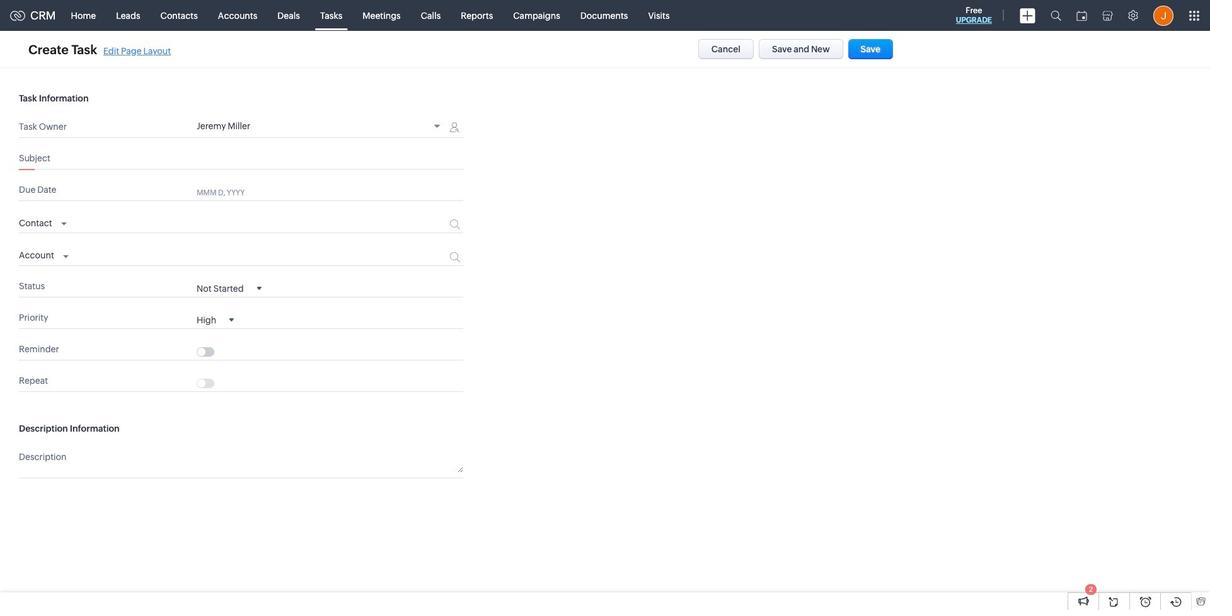 Task type: locate. For each thing, give the bounding box(es) containing it.
None field
[[197, 121, 445, 133], [19, 215, 67, 230], [19, 247, 69, 262], [197, 283, 261, 294], [197, 314, 234, 325], [197, 121, 445, 133], [19, 215, 67, 230], [19, 247, 69, 262], [197, 283, 261, 294], [197, 314, 234, 325]]

create menu image
[[1020, 8, 1036, 23]]

None text field
[[197, 449, 464, 473]]

create menu element
[[1013, 0, 1044, 31]]

logo image
[[10, 10, 25, 20]]

None button
[[699, 39, 754, 59], [759, 39, 844, 59], [849, 39, 894, 59], [699, 39, 754, 59], [759, 39, 844, 59], [849, 39, 894, 59]]



Task type: describe. For each thing, give the bounding box(es) containing it.
search image
[[1051, 10, 1062, 21]]

profile image
[[1154, 5, 1174, 26]]

calendar image
[[1077, 10, 1088, 20]]

profile element
[[1147, 0, 1182, 31]]

search element
[[1044, 0, 1070, 31]]

mmm d, yyyy text field
[[197, 187, 424, 197]]



Task type: vqa. For each thing, say whether or not it's contained in the screenshot.
Row Group
no



